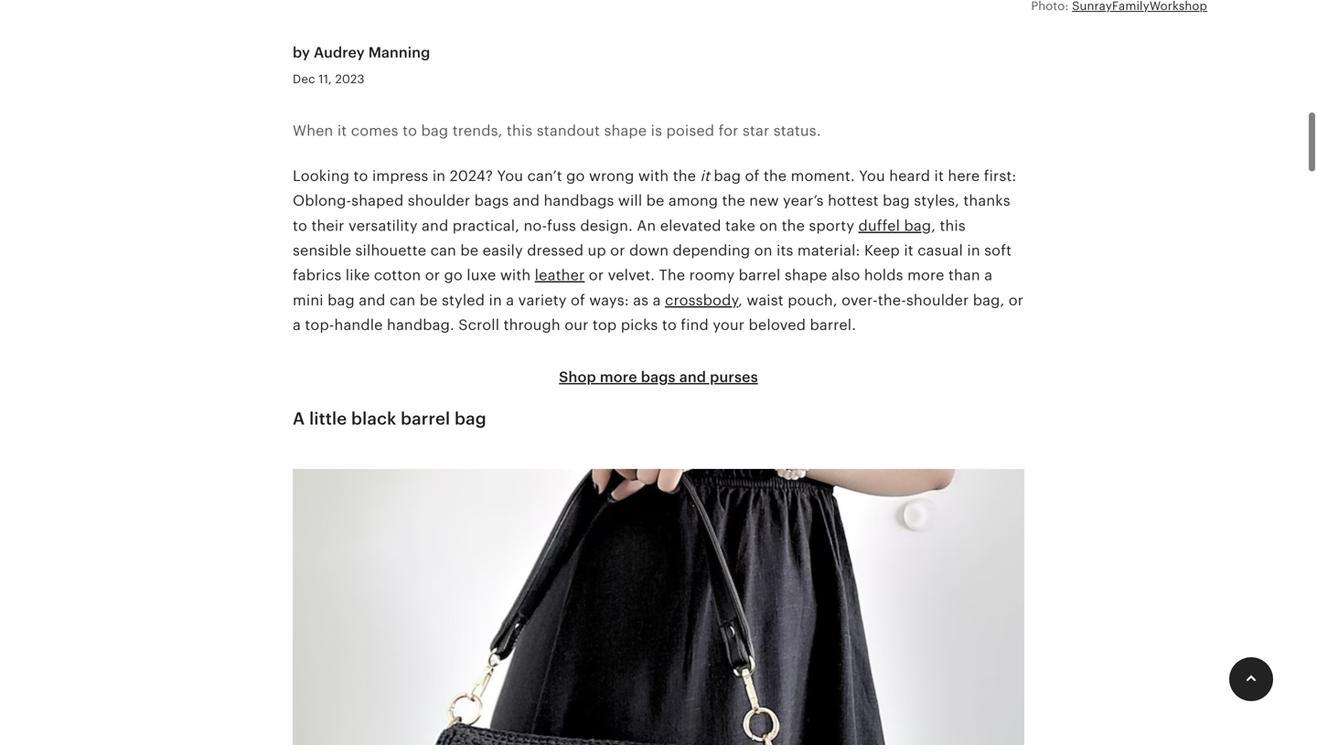 Task type: describe. For each thing, give the bounding box(es) containing it.
by audrey manning
[[293, 43, 430, 60]]

new
[[750, 192, 779, 208]]

2023
[[335, 71, 365, 85]]

can't
[[527, 167, 562, 183]]

versatility
[[349, 217, 418, 233]]

dec 11, 2023
[[293, 71, 365, 85]]

on inside ', this sensible silhouette can be easily dressed up or down depending on its material: keep it casual in soft fabrics like cotton or go luxe with'
[[754, 241, 773, 258]]

go inside ', this sensible silhouette can be easily dressed up or down depending on its material: keep it casual in soft fabrics like cotton or go luxe with'
[[444, 266, 463, 283]]

or right the up on the left top of page
[[610, 241, 625, 258]]

and up no-
[[513, 192, 540, 208]]

status.
[[774, 122, 821, 138]]

handbags
[[544, 192, 614, 208]]

ways:
[[589, 291, 629, 308]]

when it comes to bag trends, this standout shape is poised for star status.
[[293, 122, 821, 138]]

top-
[[305, 316, 334, 333]]

a left variety
[[506, 291, 514, 308]]

on inside "bag of the moment. you heard it here first: oblong-shaped shoulder bags and handbags will be among the new year's hottest bag styles, thanks to their versatility and practical, no-fuss design. an elevated take on the sporty"
[[760, 217, 778, 233]]

of inside or velvet. the roomy barrel shape also holds more than a mini bag and can be styled in a variety of ways: as a
[[571, 291, 585, 308]]

the up among
[[673, 167, 696, 183]]

be inside or velvet. the roomy barrel shape also holds more than a mini bag and can be styled in a variety of ways: as a
[[420, 291, 438, 308]]

crossbody link
[[665, 291, 738, 308]]

top
[[593, 316, 617, 333]]

with inside ', this sensible silhouette can be easily dressed up or down depending on its material: keep it casual in soft fabrics like cotton or go luxe with'
[[500, 266, 531, 283]]

0 vertical spatial with
[[638, 167, 669, 183]]

also
[[832, 266, 860, 283]]

0 horizontal spatial shape
[[604, 122, 647, 138]]

holds
[[864, 266, 904, 283]]

bag of the moment. you heard it here first: oblong-shaped shoulder bags and handbags will be among the new year's hottest bag styles, thanks to their versatility and practical, no-fuss design. an elevated take on the sporty
[[293, 167, 1017, 233]]

no-
[[524, 217, 547, 233]]

or inside or velvet. the roomy barrel shape also holds more than a mini bag and can be styled in a variety of ways: as a
[[589, 266, 604, 283]]

or velvet. the roomy barrel shape also holds more than a mini bag and can be styled in a variety of ways: as a
[[293, 266, 993, 308]]

shop more bags and purses link
[[559, 368, 758, 385]]

wrong
[[589, 167, 634, 183]]

fuss
[[547, 217, 576, 233]]

standout
[[537, 122, 600, 138]]

duffel bag link
[[859, 217, 932, 233]]

shoulder inside "bag of the moment. you heard it here first: oblong-shaped shoulder bags and handbags will be among the new year's hottest bag styles, thanks to their versatility and practical, no-fuss design. an elevated take on the sporty"
[[408, 192, 470, 208]]

the
[[659, 266, 685, 283]]

you inside "bag of the moment. you heard it here first: oblong-shaped shoulder bags and handbags will be among the new year's hottest bag styles, thanks to their versatility and practical, no-fuss design. an elevated take on the sporty"
[[859, 167, 885, 183]]

is
[[651, 122, 662, 138]]

duffel bag
[[859, 217, 932, 233]]

manning
[[368, 43, 430, 60]]

down
[[629, 241, 669, 258]]

dressed
[[527, 241, 584, 258]]

it inside ', this sensible silhouette can be easily dressed up or down depending on its material: keep it casual in soft fabrics like cotton or go luxe with'
[[904, 241, 914, 258]]

shaped
[[351, 192, 404, 208]]

1 horizontal spatial go
[[566, 167, 585, 183]]

star
[[743, 122, 770, 138]]

1 vertical spatial more
[[600, 368, 637, 385]]

through
[[504, 316, 561, 333]]

to inside , waist pouch, over-the-shoulder bag, or a top-handle handbag. scroll through our top picks to find your beloved barrel.
[[662, 316, 677, 333]]

be inside ', this sensible silhouette can be easily dressed up or down depending on its material: keep it casual in soft fabrics like cotton or go luxe with'
[[461, 241, 479, 258]]

cotton
[[374, 266, 421, 283]]

their
[[311, 217, 345, 233]]

among
[[669, 192, 718, 208]]

0 horizontal spatial barrel
[[401, 408, 450, 428]]

practical,
[[453, 217, 520, 233]]

, this sensible silhouette can be easily dressed up or down depending on its material: keep it casual in soft fabrics like cotton or go luxe with
[[293, 217, 1012, 283]]

like
[[346, 266, 370, 283]]

to up shaped
[[354, 167, 368, 183]]

here
[[948, 167, 980, 183]]

can inside ', this sensible silhouette can be easily dressed up or down depending on its material: keep it casual in soft fabrics like cotton or go luxe with'
[[431, 241, 456, 258]]

or inside , waist pouch, over-the-shoulder bag, or a top-handle handbag. scroll through our top picks to find your beloved barrel.
[[1009, 291, 1024, 308]]

the-
[[878, 291, 907, 308]]

1 you from the left
[[497, 167, 523, 183]]

handle
[[334, 316, 383, 333]]

0 horizontal spatial this
[[507, 122, 533, 138]]

black
[[351, 408, 397, 428]]

luxe
[[467, 266, 496, 283]]

its
[[777, 241, 794, 258]]

waist
[[747, 291, 784, 308]]

or right cotton
[[425, 266, 440, 283]]

duffel
[[859, 217, 900, 233]]

bag,
[[973, 291, 1005, 308]]

fabrics
[[293, 266, 342, 283]]

be inside "bag of the moment. you heard it here first: oblong-shaped shoulder bags and handbags will be among the new year's hottest bag styles, thanks to their versatility and practical, no-fuss design. an elevated take on the sporty"
[[647, 192, 665, 208]]

little
[[309, 408, 347, 428]]

in inside ', this sensible silhouette can be easily dressed up or down depending on its material: keep it casual in soft fabrics like cotton or go luxe with'
[[967, 241, 980, 258]]

take
[[726, 217, 756, 233]]

the up its
[[782, 217, 805, 233]]

black barrel bag image
[[293, 457, 1025, 746]]

and left the purses
[[679, 368, 706, 385]]

casual
[[918, 241, 963, 258]]

material:
[[798, 241, 860, 258]]

by
[[293, 43, 310, 60]]

0 vertical spatial in
[[433, 167, 446, 183]]



Task type: locate. For each thing, give the bounding box(es) containing it.
shape
[[604, 122, 647, 138], [785, 266, 828, 283]]

0 vertical spatial shoulder
[[408, 192, 470, 208]]

and inside or velvet. the roomy barrel shape also holds more than a mini bag and can be styled in a variety of ways: as a
[[359, 291, 386, 308]]

leather link
[[535, 266, 585, 283]]

1 vertical spatial can
[[390, 291, 416, 308]]

1 horizontal spatial shape
[[785, 266, 828, 283]]

in down luxe
[[489, 291, 502, 308]]

go up styled
[[444, 266, 463, 283]]

mini
[[293, 291, 324, 308]]

0 horizontal spatial bags
[[474, 192, 509, 208]]

1 vertical spatial in
[[967, 241, 980, 258]]

silhouette
[[355, 241, 426, 258]]

it right 'when'
[[337, 122, 347, 138]]

or
[[610, 241, 625, 258], [425, 266, 440, 283], [589, 266, 604, 283], [1009, 291, 1024, 308]]

2 horizontal spatial be
[[647, 192, 665, 208]]

0 horizontal spatial more
[[600, 368, 637, 385]]

a
[[293, 408, 305, 428]]

thanks
[[964, 192, 1011, 208]]

shape up pouch,
[[785, 266, 828, 283]]

1 vertical spatial bags
[[641, 368, 676, 385]]

, for waist
[[738, 291, 743, 308]]

1 vertical spatial with
[[500, 266, 531, 283]]

barrel inside or velvet. the roomy barrel shape also holds more than a mini bag and can be styled in a variety of ways: as a
[[739, 266, 781, 283]]

be up luxe
[[461, 241, 479, 258]]

0 horizontal spatial go
[[444, 266, 463, 283]]

0 vertical spatial bags
[[474, 192, 509, 208]]

audrey
[[314, 43, 365, 60]]

more right shop
[[600, 368, 637, 385]]

barrel up waist on the right top of page
[[739, 266, 781, 283]]

a inside , waist pouch, over-the-shoulder bag, or a top-handle handbag. scroll through our top picks to find your beloved barrel.
[[293, 316, 301, 333]]

2 vertical spatial be
[[420, 291, 438, 308]]

barrel
[[739, 266, 781, 283], [401, 408, 450, 428]]

1 vertical spatial shoulder
[[907, 291, 969, 308]]

, waist pouch, over-the-shoulder bag, or a top-handle handbag. scroll through our top picks to find your beloved barrel.
[[293, 291, 1024, 333]]

0 vertical spatial ,
[[932, 217, 936, 233]]

1 horizontal spatial shoulder
[[907, 291, 969, 308]]

picks
[[621, 316, 658, 333]]

1 vertical spatial of
[[571, 291, 585, 308]]

up
[[588, 241, 606, 258]]

1 horizontal spatial more
[[908, 266, 945, 283]]

in left 2024?
[[433, 167, 446, 183]]

poised
[[666, 122, 715, 138]]

of up our on the left top of the page
[[571, 291, 585, 308]]

1 horizontal spatial you
[[859, 167, 885, 183]]

first:
[[984, 167, 1017, 183]]

1 horizontal spatial can
[[431, 241, 456, 258]]

be up the handbag.
[[420, 291, 438, 308]]

you up hottest
[[859, 167, 885, 183]]

shoulder down 2024?
[[408, 192, 470, 208]]

1 vertical spatial ,
[[738, 291, 743, 308]]

2 you from the left
[[859, 167, 885, 183]]

will
[[618, 192, 642, 208]]

you left can't
[[497, 167, 523, 183]]

over-
[[842, 291, 878, 308]]

0 vertical spatial this
[[507, 122, 533, 138]]

0 vertical spatial be
[[647, 192, 665, 208]]

a left top-
[[293, 316, 301, 333]]

0 horizontal spatial with
[[500, 266, 531, 283]]

bag inside or velvet. the roomy barrel shape also holds more than a mini bag and can be styled in a variety of ways: as a
[[328, 291, 355, 308]]

0 horizontal spatial you
[[497, 167, 523, 183]]

bags
[[474, 192, 509, 208], [641, 368, 676, 385]]

1 horizontal spatial this
[[940, 217, 966, 233]]

, inside , waist pouch, over-the-shoulder bag, or a top-handle handbag. scroll through our top picks to find your beloved barrel.
[[738, 291, 743, 308]]

shape inside or velvet. the roomy barrel shape also holds more than a mini bag and can be styled in a variety of ways: as a
[[785, 266, 828, 283]]

more down casual on the top right of page
[[908, 266, 945, 283]]

to right comes
[[403, 122, 417, 138]]

11,
[[319, 71, 332, 85]]

your
[[713, 316, 745, 333]]

0 vertical spatial shape
[[604, 122, 647, 138]]

to left their
[[293, 217, 307, 233]]

this right "trends,"
[[507, 122, 533, 138]]

on down new at the top of page
[[760, 217, 778, 233]]

0 horizontal spatial in
[[433, 167, 446, 183]]

this
[[507, 122, 533, 138], [940, 217, 966, 233]]

an
[[637, 217, 656, 233]]

2 vertical spatial in
[[489, 291, 502, 308]]

can down practical,
[[431, 241, 456, 258]]

heard
[[889, 167, 931, 183]]

0 vertical spatial more
[[908, 266, 945, 283]]

, down styles,
[[932, 217, 936, 233]]

, inside ', this sensible silhouette can be easily dressed up or down depending on its material: keep it casual in soft fabrics like cotton or go luxe with'
[[932, 217, 936, 233]]

in inside or velvet. the roomy barrel shape also holds more than a mini bag and can be styled in a variety of ways: as a
[[489, 291, 502, 308]]

sporty
[[809, 217, 855, 233]]

shop
[[559, 368, 596, 385]]

year's
[[783, 192, 824, 208]]

it left here
[[935, 167, 944, 183]]

1 horizontal spatial with
[[638, 167, 669, 183]]

or down the up on the left top of page
[[589, 266, 604, 283]]

1 vertical spatial shape
[[785, 266, 828, 283]]

soft
[[985, 241, 1012, 258]]

it right keep
[[904, 241, 914, 258]]

elevated
[[660, 217, 722, 233]]

0 vertical spatial can
[[431, 241, 456, 258]]

1 vertical spatial this
[[940, 217, 966, 233]]

oblong-
[[293, 192, 351, 208]]

shop more bags and purses
[[559, 368, 758, 385]]

or right 'bag,'
[[1009, 291, 1024, 308]]

design.
[[580, 217, 633, 233]]

shoulder inside , waist pouch, over-the-shoulder bag, or a top-handle handbag. scroll through our top picks to find your beloved barrel.
[[907, 291, 969, 308]]

1 horizontal spatial in
[[489, 291, 502, 308]]

go up handbags
[[566, 167, 585, 183]]

1 vertical spatial barrel
[[401, 408, 450, 428]]

,
[[932, 217, 936, 233], [738, 291, 743, 308]]

of inside "bag of the moment. you heard it here first: oblong-shaped shoulder bags and handbags will be among the new year's hottest bag styles, thanks to their versatility and practical, no-fuss design. an elevated take on the sporty"
[[745, 167, 760, 183]]

easily
[[483, 241, 523, 258]]

sensible
[[293, 241, 351, 258]]

it up among
[[700, 167, 710, 183]]

0 horizontal spatial shoulder
[[408, 192, 470, 208]]

the up new at the top of page
[[764, 167, 787, 183]]

0 vertical spatial go
[[566, 167, 585, 183]]

0 horizontal spatial of
[[571, 291, 585, 308]]

styles,
[[914, 192, 960, 208]]

of
[[745, 167, 760, 183], [571, 291, 585, 308]]

the
[[673, 167, 696, 183], [764, 167, 787, 183], [722, 192, 746, 208], [782, 217, 805, 233]]

a little black barrel bag
[[293, 408, 487, 428]]

, left waist on the right top of page
[[738, 291, 743, 308]]

and
[[513, 192, 540, 208], [422, 217, 449, 233], [359, 291, 386, 308], [679, 368, 706, 385]]

bags up practical,
[[474, 192, 509, 208]]

looking to impress in 2024? you can't go wrong with the it
[[293, 167, 710, 183]]

more inside or velvet. the roomy barrel shape also holds more than a mini bag and can be styled in a variety of ways: as a
[[908, 266, 945, 283]]

in
[[433, 167, 446, 183], [967, 241, 980, 258], [489, 291, 502, 308]]

the up take
[[722, 192, 746, 208]]

to left find
[[662, 316, 677, 333]]

2024?
[[450, 167, 493, 183]]

barrel.
[[810, 316, 856, 333]]

pouch,
[[788, 291, 838, 308]]

this up casual on the top right of page
[[940, 217, 966, 233]]

can inside or velvet. the roomy barrel shape also holds more than a mini bag and can be styled in a variety of ways: as a
[[390, 291, 416, 308]]

with down easily at the top of the page
[[500, 266, 531, 283]]

handbag.
[[387, 316, 455, 333]]

0 vertical spatial of
[[745, 167, 760, 183]]

comes
[[351, 122, 399, 138]]

more
[[908, 266, 945, 283], [600, 368, 637, 385]]

of up new at the top of page
[[745, 167, 760, 183]]

bag
[[421, 122, 449, 138], [714, 167, 741, 183], [883, 192, 910, 208], [904, 217, 932, 233], [328, 291, 355, 308], [455, 408, 487, 428]]

2 horizontal spatial in
[[967, 241, 980, 258]]

it inside "bag of the moment. you heard it here first: oblong-shaped shoulder bags and handbags will be among the new year's hottest bag styles, thanks to their versatility and practical, no-fuss design. an elevated take on the sporty"
[[935, 167, 944, 183]]

, for this
[[932, 217, 936, 233]]

1 horizontal spatial ,
[[932, 217, 936, 233]]

purses
[[710, 368, 758, 385]]

variety
[[518, 291, 567, 308]]

velvet.
[[608, 266, 655, 283]]

1 horizontal spatial barrel
[[739, 266, 781, 283]]

than
[[949, 266, 981, 283]]

and up handle
[[359, 291, 386, 308]]

and up silhouette
[[422, 217, 449, 233]]

1 vertical spatial on
[[754, 241, 773, 258]]

shoulder
[[408, 192, 470, 208], [907, 291, 969, 308]]

looking
[[293, 167, 350, 183]]

barrel right black
[[401, 408, 450, 428]]

a
[[985, 266, 993, 283], [506, 291, 514, 308], [653, 291, 661, 308], [293, 316, 301, 333]]

shape left is at the top of the page
[[604, 122, 647, 138]]

depending
[[673, 241, 750, 258]]

beloved
[[749, 316, 806, 333]]

0 vertical spatial on
[[760, 217, 778, 233]]

1 vertical spatial go
[[444, 266, 463, 283]]

leather
[[535, 266, 585, 283]]

can down cotton
[[390, 291, 416, 308]]

1 horizontal spatial of
[[745, 167, 760, 183]]

be right will
[[647, 192, 665, 208]]

0 horizontal spatial be
[[420, 291, 438, 308]]

as
[[633, 291, 649, 308]]

1 horizontal spatial be
[[461, 241, 479, 258]]

when
[[293, 122, 333, 138]]

shoulder down than on the top of page
[[907, 291, 969, 308]]

in left soft
[[967, 241, 980, 258]]

bags inside "bag of the moment. you heard it here first: oblong-shaped shoulder bags and handbags will be among the new year's hottest bag styles, thanks to their versatility and practical, no-fuss design. an elevated take on the sporty"
[[474, 192, 509, 208]]

roomy
[[689, 266, 735, 283]]

0 horizontal spatial can
[[390, 291, 416, 308]]

crossbody
[[665, 291, 738, 308]]

bags down picks
[[641, 368, 676, 385]]

0 horizontal spatial ,
[[738, 291, 743, 308]]

a right than on the top of page
[[985, 266, 993, 283]]

1 vertical spatial be
[[461, 241, 479, 258]]

scroll
[[459, 316, 500, 333]]

with up will
[[638, 167, 669, 183]]

on left its
[[754, 241, 773, 258]]

you
[[497, 167, 523, 183], [859, 167, 885, 183]]

to inside "bag of the moment. you heard it here first: oblong-shaped shoulder bags and handbags will be among the new year's hottest bag styles, thanks to their versatility and practical, no-fuss design. an elevated take on the sporty"
[[293, 217, 307, 233]]

find
[[681, 316, 709, 333]]

trends,
[[453, 122, 503, 138]]

our
[[565, 316, 589, 333]]

impress
[[372, 167, 429, 183]]

dec
[[293, 71, 315, 85]]

1 horizontal spatial bags
[[641, 368, 676, 385]]

a right as
[[653, 291, 661, 308]]

go
[[566, 167, 585, 183], [444, 266, 463, 283]]

0 vertical spatial barrel
[[739, 266, 781, 283]]

this inside ', this sensible silhouette can be easily dressed up or down depending on its material: keep it casual in soft fabrics like cotton or go luxe with'
[[940, 217, 966, 233]]



Task type: vqa. For each thing, say whether or not it's contained in the screenshot.
top
yes



